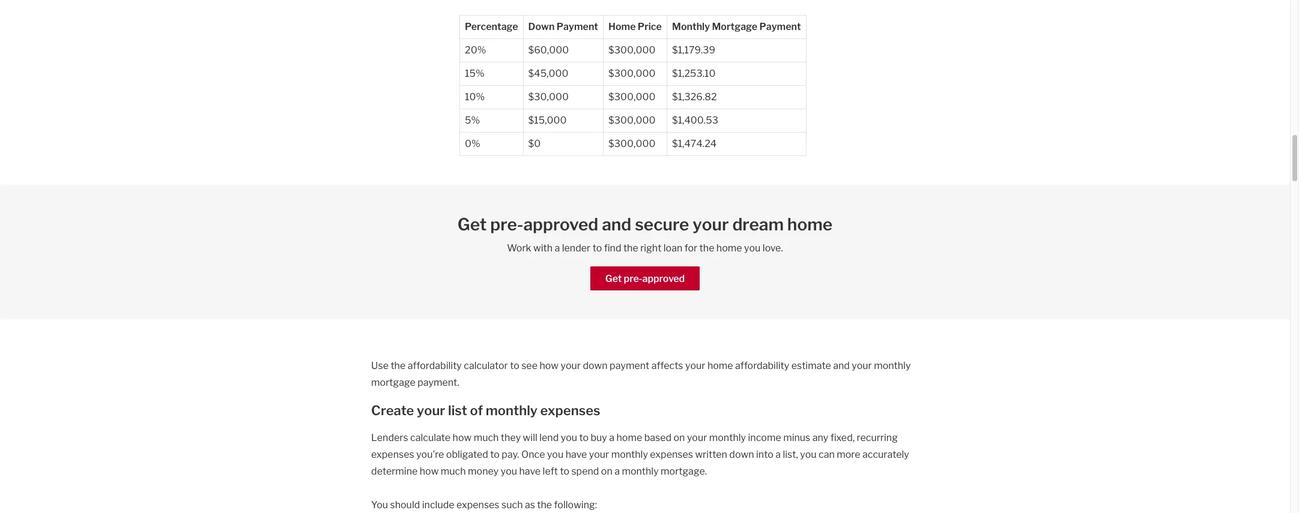 Task type: describe. For each thing, give the bounding box(es) containing it.
more
[[837, 449, 861, 461]]

down
[[529, 21, 555, 32]]

1 vertical spatial on
[[601, 466, 613, 477]]

$30,000
[[529, 91, 569, 102]]

love.
[[763, 242, 784, 254]]

1 horizontal spatial how
[[453, 432, 472, 444]]

15%
[[465, 68, 485, 79]]

income
[[748, 432, 782, 444]]

$300,000 for $1,179.39
[[609, 44, 656, 56]]

secure
[[635, 214, 690, 235]]

home
[[609, 21, 636, 32]]

accurately
[[863, 449, 910, 461]]

list
[[448, 403, 468, 419]]

following:
[[554, 500, 597, 511]]

of
[[470, 403, 483, 419]]

you should include expenses such as the following:
[[371, 500, 597, 511]]

based
[[645, 432, 672, 444]]

a left "list,"
[[776, 449, 781, 461]]

get for get pre-approved and secure your dream home
[[458, 214, 487, 235]]

monthly inside use the affordability calculator to see how your down payment affects your home affordability estimate and your monthly mortgage payment.
[[875, 360, 911, 372]]

expenses up the mortgage.
[[650, 449, 693, 461]]

1 horizontal spatial have
[[566, 449, 587, 461]]

to left pay.
[[491, 449, 500, 461]]

monthly mortgage payment
[[672, 21, 801, 32]]

determine
[[371, 466, 418, 477]]

spend
[[572, 466, 599, 477]]

use the affordability calculator to see how your down payment affects your home affordability estimate and your monthly mortgage payment.
[[371, 360, 911, 389]]

you're
[[417, 449, 444, 461]]

a right with
[[555, 242, 560, 254]]

create
[[371, 403, 414, 419]]

down inside use the affordability calculator to see how your down payment affects your home affordability estimate and your monthly mortgage payment.
[[583, 360, 608, 372]]

get for get pre-approved
[[606, 273, 622, 285]]

you right "lend"
[[561, 432, 578, 444]]

lenders calculate how much they will lend you to buy a home based on your monthly income minus any fixed, recurring expenses you're obligated to pay. once you have your monthly expenses written down into a list, you can more accurately determine how much money you have left to spend on a monthly mortgage.
[[371, 432, 910, 477]]

$300,000 for $1,326.82
[[609, 91, 656, 102]]

you
[[371, 500, 388, 511]]

create your list of monthly expenses
[[371, 403, 601, 419]]

you right "list,"
[[801, 449, 817, 461]]

0 horizontal spatial how
[[420, 466, 439, 477]]

can
[[819, 449, 835, 461]]

mortgage
[[712, 21, 758, 32]]

$1,179.39
[[672, 44, 716, 56]]

0 vertical spatial and
[[602, 214, 632, 235]]

list,
[[783, 449, 799, 461]]

pre- for get pre-approved
[[624, 273, 643, 285]]

left
[[543, 466, 558, 477]]

you left love. at top
[[745, 242, 761, 254]]

your right affects
[[686, 360, 706, 372]]

$1,474.24
[[672, 138, 717, 149]]

see
[[522, 360, 538, 372]]

work with a lender to find the right loan for the home you love.
[[507, 242, 784, 254]]

for
[[685, 242, 698, 254]]

your right estimate
[[852, 360, 872, 372]]

into
[[757, 449, 774, 461]]

$300,000 for $1,474.24
[[609, 138, 656, 149]]

buy
[[591, 432, 607, 444]]

lender
[[562, 242, 591, 254]]

they
[[501, 432, 521, 444]]

calculator
[[464, 360, 508, 372]]

such
[[502, 500, 523, 511]]

to inside use the affordability calculator to see how your down payment affects your home affordability estimate and your monthly mortgage payment.
[[510, 360, 520, 372]]



Task type: vqa. For each thing, say whether or not it's contained in the screenshot.
You
yes



Task type: locate. For each thing, give the bounding box(es) containing it.
how down you're
[[420, 466, 439, 477]]

your
[[693, 214, 729, 235], [561, 360, 581, 372], [686, 360, 706, 372], [852, 360, 872, 372], [417, 403, 446, 419], [687, 432, 708, 444], [589, 449, 610, 461]]

minus
[[784, 432, 811, 444]]

home down 'dream'
[[717, 242, 743, 254]]

0%
[[465, 138, 481, 149]]

you down pay.
[[501, 466, 517, 477]]

1 vertical spatial pre-
[[624, 273, 643, 285]]

0 vertical spatial have
[[566, 449, 587, 461]]

down inside lenders calculate how much they will lend you to buy a home based on your monthly income minus any fixed, recurring expenses you're obligated to pay. once you have your monthly expenses written down into a list, you can more accurately determine how much money you have left to spend on a monthly mortgage.
[[730, 449, 755, 461]]

get inside button
[[606, 273, 622, 285]]

0 horizontal spatial payment
[[557, 21, 599, 32]]

much left they
[[474, 432, 499, 444]]

1 vertical spatial get
[[606, 273, 622, 285]]

calculate
[[410, 432, 451, 444]]

money
[[468, 466, 499, 477]]

will
[[523, 432, 538, 444]]

1 vertical spatial and
[[834, 360, 850, 372]]

percentage
[[465, 21, 518, 32]]

your left list
[[417, 403, 446, 419]]

get pre-approved and secure your dream home
[[458, 214, 833, 235]]

payment right mortgage
[[760, 21, 801, 32]]

to left see
[[510, 360, 520, 372]]

1 vertical spatial much
[[441, 466, 466, 477]]

$300,000 for $1,400.53
[[609, 114, 656, 126]]

1 $300,000 from the top
[[609, 44, 656, 56]]

10%
[[465, 91, 485, 102]]

to
[[593, 242, 602, 254], [510, 360, 520, 372], [580, 432, 589, 444], [491, 449, 500, 461], [560, 466, 570, 477]]

the right find
[[624, 242, 639, 254]]

approved up lender
[[524, 214, 599, 235]]

mortgage.
[[661, 466, 707, 477]]

5 $300,000 from the top
[[609, 138, 656, 149]]

0 horizontal spatial down
[[583, 360, 608, 372]]

on right based
[[674, 432, 685, 444]]

the right for
[[700, 242, 715, 254]]

1 horizontal spatial get
[[606, 273, 622, 285]]

0 horizontal spatial approved
[[524, 214, 599, 235]]

a right spend
[[615, 466, 620, 477]]

dream
[[733, 214, 784, 235]]

$15,000
[[529, 114, 567, 126]]

2 vertical spatial how
[[420, 466, 439, 477]]

fixed,
[[831, 432, 855, 444]]

approved
[[524, 214, 599, 235], [643, 273, 685, 285]]

get pre-approved button
[[591, 267, 700, 291]]

the
[[624, 242, 639, 254], [700, 242, 715, 254], [391, 360, 406, 372], [537, 500, 552, 511]]

1 horizontal spatial approved
[[643, 273, 685, 285]]

1 horizontal spatial payment
[[760, 21, 801, 32]]

and right estimate
[[834, 360, 850, 372]]

home inside use the affordability calculator to see how your down payment affects your home affordability estimate and your monthly mortgage payment.
[[708, 360, 734, 372]]

$45,000
[[529, 68, 569, 79]]

home right affects
[[708, 360, 734, 372]]

right
[[641, 242, 662, 254]]

as
[[525, 500, 535, 511]]

any
[[813, 432, 829, 444]]

a right the buy at the bottom left of page
[[610, 432, 615, 444]]

have up spend
[[566, 449, 587, 461]]

to left the buy at the bottom left of page
[[580, 432, 589, 444]]

home price
[[609, 21, 662, 32]]

pre- inside get pre-approved button
[[624, 273, 643, 285]]

2 payment from the left
[[760, 21, 801, 32]]

and inside use the affordability calculator to see how your down payment affects your home affordability estimate and your monthly mortgage payment.
[[834, 360, 850, 372]]

you
[[745, 242, 761, 254], [561, 432, 578, 444], [547, 449, 564, 461], [801, 449, 817, 461], [501, 466, 517, 477]]

4 $300,000 from the top
[[609, 114, 656, 126]]

lend
[[540, 432, 559, 444]]

1 payment from the left
[[557, 21, 599, 32]]

0 vertical spatial approved
[[524, 214, 599, 235]]

approved for get pre-approved and secure your dream home
[[524, 214, 599, 235]]

0 vertical spatial pre-
[[491, 214, 524, 235]]

affects
[[652, 360, 684, 372]]

expenses up "lend"
[[541, 403, 601, 419]]

written
[[696, 449, 728, 461]]

payment
[[610, 360, 650, 372]]

get pre-approved
[[606, 273, 685, 285]]

approved inside button
[[643, 273, 685, 285]]

the right as
[[537, 500, 552, 511]]

how
[[540, 360, 559, 372], [453, 432, 472, 444], [420, 466, 439, 477]]

$0
[[529, 138, 541, 149]]

your down the buy at the bottom left of page
[[589, 449, 610, 461]]

your up for
[[693, 214, 729, 235]]

0 horizontal spatial affordability
[[408, 360, 462, 372]]

loan
[[664, 242, 683, 254]]

expenses down 'money' at the left bottom
[[457, 500, 500, 511]]

to right left
[[560, 466, 570, 477]]

a
[[555, 242, 560, 254], [610, 432, 615, 444], [776, 449, 781, 461], [615, 466, 620, 477]]

down left the into on the right of page
[[730, 449, 755, 461]]

how inside use the affordability calculator to see how your down payment affects your home affordability estimate and your monthly mortgage payment.
[[540, 360, 559, 372]]

home inside lenders calculate how much they will lend you to buy a home based on your monthly income minus any fixed, recurring expenses you're obligated to pay. once you have your monthly expenses written down into a list, you can more accurately determine how much money you have left to spend on a monthly mortgage.
[[617, 432, 643, 444]]

you up left
[[547, 449, 564, 461]]

monthly
[[672, 21, 710, 32]]

home left based
[[617, 432, 643, 444]]

1 horizontal spatial and
[[834, 360, 850, 372]]

down
[[583, 360, 608, 372], [730, 449, 755, 461]]

0 horizontal spatial have
[[520, 466, 541, 477]]

home
[[788, 214, 833, 235], [717, 242, 743, 254], [708, 360, 734, 372], [617, 432, 643, 444]]

0 vertical spatial how
[[540, 360, 559, 372]]

your right see
[[561, 360, 581, 372]]

0 horizontal spatial much
[[441, 466, 466, 477]]

1 vertical spatial how
[[453, 432, 472, 444]]

pre- down work with a lender to find the right loan for the home you love.
[[624, 273, 643, 285]]

should
[[390, 500, 420, 511]]

pre-
[[491, 214, 524, 235], [624, 273, 643, 285]]

0 horizontal spatial pre-
[[491, 214, 524, 235]]

and up find
[[602, 214, 632, 235]]

$60,000
[[529, 44, 569, 56]]

your up written
[[687, 432, 708, 444]]

1 horizontal spatial on
[[674, 432, 685, 444]]

affordability
[[408, 360, 462, 372], [736, 360, 790, 372]]

price
[[638, 21, 662, 32]]

approved down the loan
[[643, 273, 685, 285]]

lenders
[[371, 432, 408, 444]]

how up the obligated
[[453, 432, 472, 444]]

payment
[[557, 21, 599, 32], [760, 21, 801, 32]]

1 vertical spatial approved
[[643, 273, 685, 285]]

the inside use the affordability calculator to see how your down payment affects your home affordability estimate and your monthly mortgage payment.
[[391, 360, 406, 372]]

with
[[534, 242, 553, 254]]

down payment
[[529, 21, 599, 32]]

much down the obligated
[[441, 466, 466, 477]]

monthly
[[875, 360, 911, 372], [486, 403, 538, 419], [710, 432, 746, 444], [612, 449, 648, 461], [622, 466, 659, 477]]

20%
[[465, 44, 486, 56]]

work
[[507, 242, 532, 254]]

use
[[371, 360, 389, 372]]

affordability up the payment.
[[408, 360, 462, 372]]

have down once
[[520, 466, 541, 477]]

expenses up determine
[[371, 449, 414, 461]]

pre- up work
[[491, 214, 524, 235]]

2 horizontal spatial how
[[540, 360, 559, 372]]

0 horizontal spatial on
[[601, 466, 613, 477]]

1 horizontal spatial pre-
[[624, 273, 643, 285]]

have
[[566, 449, 587, 461], [520, 466, 541, 477]]

find
[[604, 242, 622, 254]]

3 $300,000 from the top
[[609, 91, 656, 102]]

estimate
[[792, 360, 832, 372]]

once
[[522, 449, 545, 461]]

$1,253.10
[[672, 68, 716, 79]]

0 horizontal spatial and
[[602, 214, 632, 235]]

0 vertical spatial get
[[458, 214, 487, 235]]

pre- for get pre-approved and secure your dream home
[[491, 214, 524, 235]]

payment right down
[[557, 21, 599, 32]]

2 affordability from the left
[[736, 360, 790, 372]]

2 $300,000 from the top
[[609, 68, 656, 79]]

get
[[458, 214, 487, 235], [606, 273, 622, 285]]

1 affordability from the left
[[408, 360, 462, 372]]

0 horizontal spatial get
[[458, 214, 487, 235]]

1 horizontal spatial affordability
[[736, 360, 790, 372]]

recurring
[[857, 432, 898, 444]]

approved for get pre-approved
[[643, 273, 685, 285]]

how right see
[[540, 360, 559, 372]]

down left payment
[[583, 360, 608, 372]]

$300,000
[[609, 44, 656, 56], [609, 68, 656, 79], [609, 91, 656, 102], [609, 114, 656, 126], [609, 138, 656, 149]]

mortgage
[[371, 377, 416, 389]]

1 vertical spatial have
[[520, 466, 541, 477]]

obligated
[[446, 449, 489, 461]]

affordability left estimate
[[736, 360, 790, 372]]

0 vertical spatial on
[[674, 432, 685, 444]]

$1,326.82
[[672, 91, 717, 102]]

the up mortgage
[[391, 360, 406, 372]]

payment.
[[418, 377, 460, 389]]

much
[[474, 432, 499, 444], [441, 466, 466, 477]]

on right spend
[[601, 466, 613, 477]]

1 vertical spatial down
[[730, 449, 755, 461]]

to left find
[[593, 242, 602, 254]]

1 horizontal spatial down
[[730, 449, 755, 461]]

0 vertical spatial down
[[583, 360, 608, 372]]

0 vertical spatial much
[[474, 432, 499, 444]]

include
[[422, 500, 455, 511]]

and
[[602, 214, 632, 235], [834, 360, 850, 372]]

1 horizontal spatial much
[[474, 432, 499, 444]]

home right 'dream'
[[788, 214, 833, 235]]

on
[[674, 432, 685, 444], [601, 466, 613, 477]]

$300,000 for $1,253.10
[[609, 68, 656, 79]]

$1,400.53
[[672, 114, 719, 126]]

5%
[[465, 114, 480, 126]]

pay.
[[502, 449, 520, 461]]



